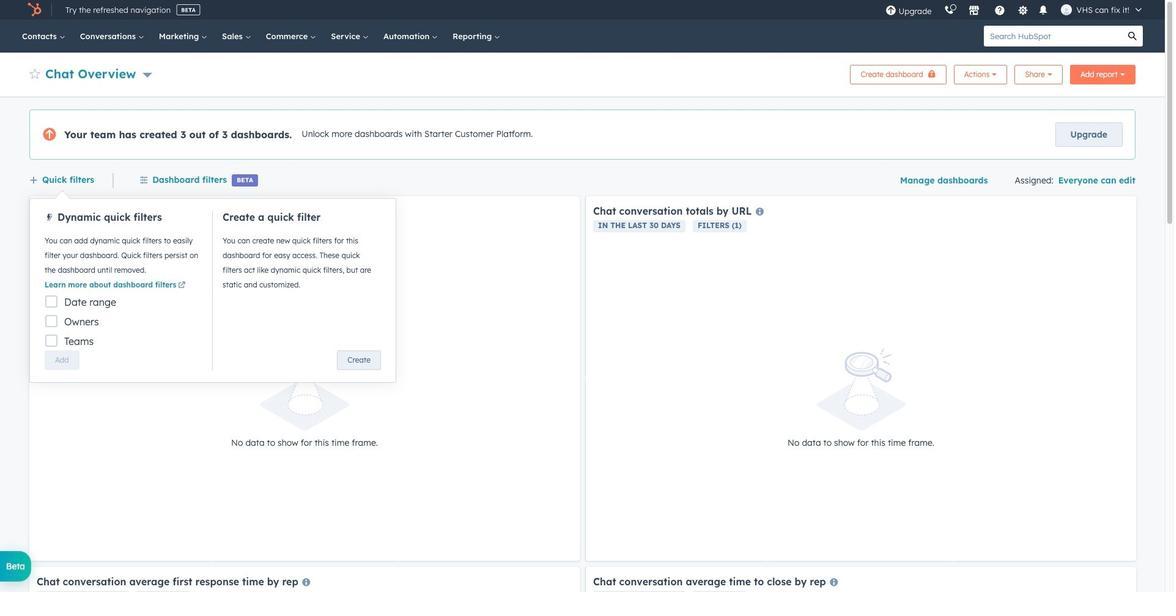 Task type: vqa. For each thing, say whether or not it's contained in the screenshot.
topmost to
no



Task type: locate. For each thing, give the bounding box(es) containing it.
1 link opens in a new window image from the top
[[178, 280, 186, 291]]

banner
[[29, 61, 1136, 84]]

link opens in a new window image
[[178, 280, 186, 291], [178, 282, 186, 289]]

Search HubSpot search field
[[984, 26, 1123, 46]]

2 link opens in a new window image from the top
[[178, 282, 186, 289]]

menu
[[879, 0, 1151, 20]]

chat conversation totals by url element
[[586, 196, 1137, 561]]



Task type: describe. For each thing, give the bounding box(es) containing it.
chat conversation average time to close by rep element
[[586, 567, 1137, 592]]

marketplaces image
[[969, 6, 980, 17]]

chat conversation totals by rep element
[[29, 196, 580, 561]]

jer mill image
[[1061, 4, 1072, 15]]

chat conversation average first response time by rep element
[[29, 567, 580, 592]]



